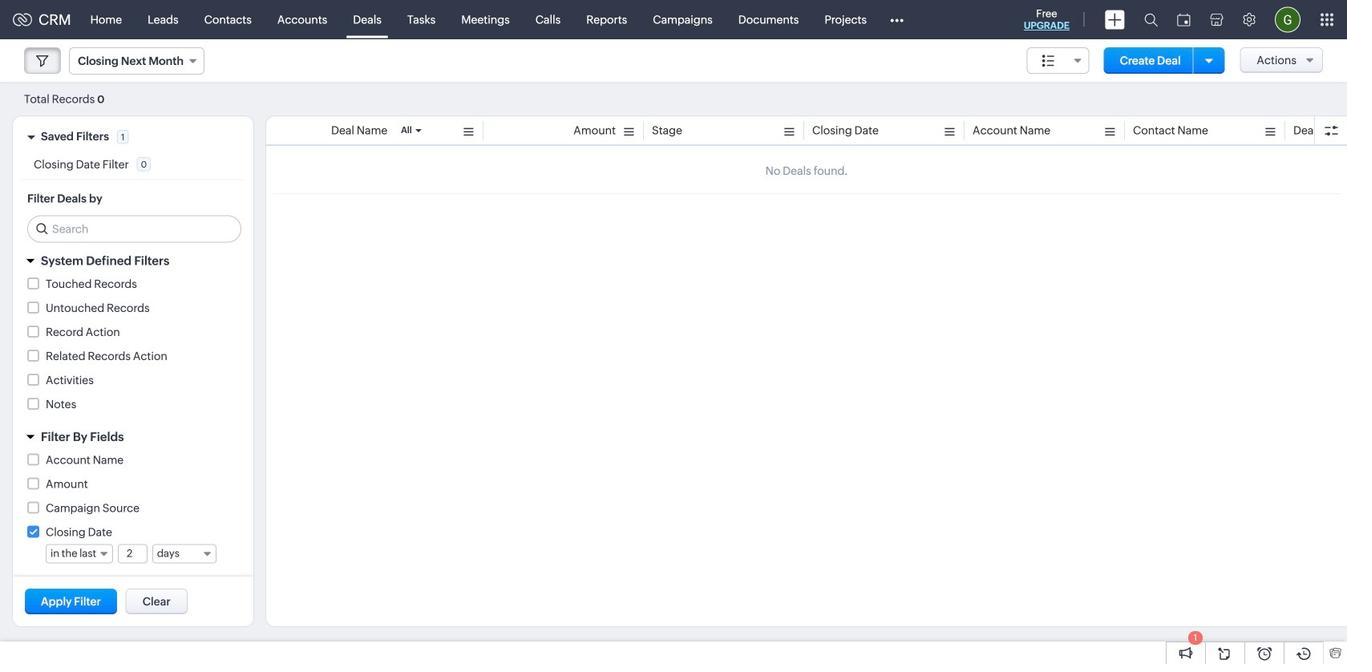 Task type: vqa. For each thing, say whether or not it's contained in the screenshot.
'2' on the right
no



Task type: locate. For each thing, give the bounding box(es) containing it.
profile image
[[1275, 7, 1301, 32]]

Other Modules field
[[880, 7, 914, 32]]

logo image
[[13, 13, 32, 26]]

None field
[[69, 47, 205, 75], [1027, 47, 1090, 74], [46, 544, 113, 563], [152, 544, 216, 563], [69, 47, 205, 75], [46, 544, 113, 563], [152, 544, 216, 563]]

size image
[[1042, 54, 1055, 68]]

None text field
[[119, 545, 147, 563]]

create menu image
[[1105, 10, 1125, 29]]



Task type: describe. For each thing, give the bounding box(es) containing it.
none field size
[[1027, 47, 1090, 74]]

calendar image
[[1177, 13, 1191, 26]]

profile element
[[1266, 0, 1310, 39]]

Search text field
[[28, 216, 241, 242]]

create menu element
[[1096, 0, 1135, 39]]

search element
[[1135, 0, 1168, 39]]

search image
[[1144, 13, 1158, 26]]



